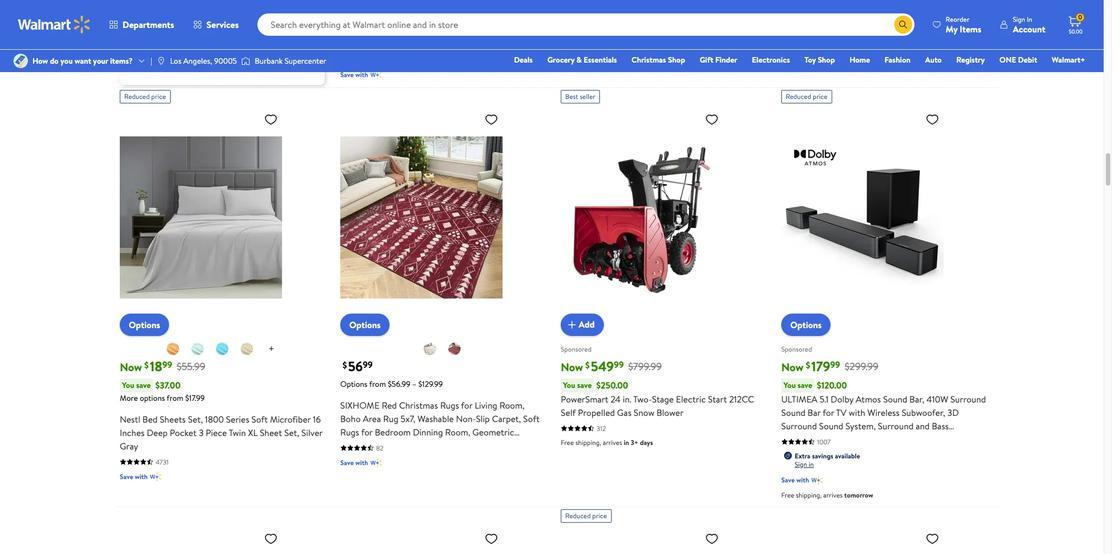Task type: describe. For each thing, give the bounding box(es) containing it.
–
[[412, 379, 417, 390]]

walmart plus image
[[371, 69, 382, 80]]

for up non-
[[461, 400, 473, 412]]

save for walmart plus icon underneath 82
[[340, 458, 354, 468]]

0 vertical spatial rug
[[383, 413, 399, 425]]

$56.99
[[388, 379, 411, 390]]

sign in
[[795, 460, 814, 470]]

|
[[151, 55, 152, 67]]

self
[[561, 407, 576, 419]]

auto
[[926, 54, 942, 66]]

+ button
[[260, 341, 284, 359]]

pattern
[[340, 440, 370, 452]]

2 horizontal spatial surround
[[951, 393, 987, 406]]

geometric
[[473, 426, 515, 439]]

non-
[[456, 413, 476, 425]]

$ inside $ 56 99
[[343, 359, 347, 372]]

gas inside you save $250.00 powersmart 24 in. two-stage electric start 212cc self propelled gas snow blower
[[617, 407, 632, 419]]

apricot buff orange image
[[166, 342, 180, 356]]

reduced for 179
[[786, 92, 812, 101]]

options link for $299.99
[[782, 314, 831, 336]]

add to cart image
[[566, 318, 579, 332]]

save with for walmart plus icon underneath 82
[[340, 458, 368, 468]]

99 for 18
[[162, 359, 172, 371]]

function,12v
[[420, 38, 470, 50]]

sixhome red christmas rugs for living room, boho area rug 5x7, washable non-slip carpet, soft rugs for bedroom dinning room, geometric pattern floor rug indoor home decor image
[[340, 108, 503, 327]]

free for free shipping, arrives tomorrow
[[782, 491, 795, 501]]

crayola my first touch lights art kit, musical doodle board, light up toy, holiday toys for toddlers image
[[340, 528, 503, 555]]

want
[[75, 55, 91, 67]]

starter
[[450, 11, 477, 23]]

add
[[579, 319, 595, 331]]

options down 56
[[340, 379, 368, 390]]

zeny 4 wheel foldable dog pet stroller - black
[[782, 11, 966, 23]]

deep
[[147, 427, 168, 439]]

free shipping, arrives in 3+ days
[[561, 438, 653, 448]]

carpet,
[[492, 413, 521, 425]]

starters
[[399, 24, 429, 37]]

gift finder
[[700, 54, 738, 66]]

your
[[93, 55, 108, 67]]

lithium
[[472, 38, 501, 50]]

1 horizontal spatial room,
[[500, 400, 525, 412]]

shop for toy shop
[[818, 54, 835, 66]]

sony linkbuds s truly wireless noise canceling earbuds, black image
[[561, 528, 724, 555]]

bar,
[[910, 393, 925, 406]]

blower
[[657, 407, 684, 419]]

grocery & essentials
[[548, 54, 617, 66]]

to
[[458, 24, 467, 37]]

1 horizontal spatial surround
[[878, 420, 914, 433]]

options for $55.99
[[129, 319, 160, 331]]

with down pattern
[[356, 458, 368, 468]]

search icon image
[[899, 20, 908, 29]]

in
[[1027, 14, 1033, 24]]

christmas shop
[[632, 54, 686, 66]]

options for $299.99
[[791, 319, 822, 331]]

soft inside sixhome red christmas rugs for living room, boho area rug 5x7, washable non-slip carpet, soft rugs for bedroom dinning room, geometric pattern floor rug indoor home decor
[[523, 413, 540, 425]]

christmas shop link
[[627, 54, 691, 66]]

engine
[[340, 38, 367, 50]]

departments button
[[100, 11, 184, 38]]

$299.99
[[845, 360, 879, 374]]

avapow
[[340, 11, 378, 23]]

home for you save $120.00 ultimea 5.1 dolby atmos sound bar, 410w surround sound bar for tv with wireless subwoofer, 3d surround sound system, surround and bass adjustable home theater systems tv speakers, poseidon d60 , 2023
[[824, 434, 848, 446]]

0 vertical spatial tv
[[837, 407, 847, 419]]

reorder my items
[[946, 14, 982, 35]]

4
[[805, 11, 811, 23]]

best seller
[[566, 92, 596, 101]]

with up grocery & essentials "link"
[[576, 43, 589, 52]]

for left them
[[237, 13, 248, 26]]

34
[[597, 28, 605, 38]]

1 horizontal spatial from
[[369, 379, 386, 390]]

them
[[250, 13, 271, 26]]

1 horizontal spatial sound
[[820, 420, 844, 433]]

lego wintertime polar bears 40571 christmas dcor building kit, polar bear gift, great stocking stuffer for kids, features a christmas tree toy and two polar bear toys image
[[120, 528, 282, 555]]

you for ultimea
[[784, 380, 796, 391]]

nestl bed sheets set, 1800 series soft microfiber 16 inches deep pocket 3 piece twin xl sheet set, silver gray
[[120, 414, 323, 453]]

410w
[[927, 393, 949, 406]]

you).
[[284, 13, 303, 26]]

one debit link
[[995, 54, 1043, 66]]

1 horizontal spatial reduced
[[566, 512, 591, 522]]

add button
[[561, 314, 604, 336]]

items?
[[110, 55, 133, 67]]

extra savings available
[[795, 452, 861, 461]]

save for walmart plus icon below the 4731
[[120, 472, 133, 482]]

arrives for tomorrow
[[824, 491, 843, 501]]

1 vertical spatial room,
[[445, 426, 471, 439]]

speakers,
[[928, 434, 965, 446]]

toy
[[805, 54, 816, 66]]

$129.99
[[419, 379, 443, 390]]

charger
[[340, 51, 372, 64]]

dinning
[[413, 426, 443, 439]]

save with for walmart plus icon below the 4731
[[120, 472, 148, 482]]

2 horizontal spatial jump
[[503, 38, 524, 50]]

one debit
[[1000, 54, 1038, 66]]

booster
[[388, 38, 418, 50]]

save with for walmart plus image
[[340, 70, 368, 79]]

reorder
[[946, 14, 970, 24]]

 image for how
[[13, 54, 28, 68]]

subwoofer,
[[902, 407, 946, 419]]

pocket
[[170, 427, 197, 439]]

dress
[[668, 11, 690, 23]]

beach blue image
[[215, 342, 229, 356]]

sponsored for 179
[[782, 345, 813, 355]]

now for 18
[[120, 360, 142, 375]]

home link
[[845, 54, 876, 66]]

days
[[640, 438, 653, 448]]

1 horizontal spatial rugs
[[440, 400, 459, 412]]

99 for 549
[[614, 359, 624, 371]]

Search search field
[[257, 13, 915, 36]]

$ for 18
[[144, 359, 149, 372]]

options from $56.99 – $129.99
[[340, 379, 443, 390]]

1 vertical spatial rug
[[394, 440, 410, 452]]

powersmart 24 in. two-stage electric start 212cc self propelled gas snow blower image
[[561, 108, 724, 327]]

stage
[[652, 393, 674, 406]]

you for powersmart
[[563, 380, 576, 391]]

my
[[946, 23, 958, 35]]

Walmart Site-Wide search field
[[257, 13, 915, 36]]

0 vertical spatial sound
[[884, 393, 908, 406]]

wireless
[[868, 407, 900, 419]]

start
[[708, 393, 727, 406]]

angeles,
[[183, 55, 212, 67]]

from inside you save $37.00 more options from $17.99
[[167, 393, 183, 404]]

gift
[[700, 54, 714, 66]]

0 vertical spatial in
[[624, 438, 630, 448]]

zeny
[[782, 11, 803, 23]]

99 inside $ 56 99
[[363, 359, 373, 371]]

1 horizontal spatial tv
[[916, 434, 926, 446]]

pet
[[893, 11, 906, 23]]

with right box
[[411, 51, 428, 64]]

soft inside nestl bed sheets set, 1800 series soft microfiber 16 inches deep pocket 3 piece twin xl sheet set, silver gray
[[252, 414, 268, 426]]

debit
[[1019, 54, 1038, 66]]

services
[[207, 18, 239, 31]]

bar
[[808, 407, 821, 419]]

$ for 179
[[806, 359, 811, 372]]

0
[[1079, 12, 1083, 22]]

sign in to add to favorites list, sony linkbuds s truly wireless noise canceling earbuds, black image
[[706, 533, 719, 547]]

items
[[960, 23, 982, 35]]

ultimea
[[782, 393, 818, 406]]

sign in to add to favorites list, nestl bed sheets set, 1800 series soft microfiber 16 inches deep pocket 3 piece twin xl sheet set, silver gray image
[[264, 112, 278, 126]]

deals link
[[509, 54, 538, 66]]

240
[[818, 28, 829, 38]]

walmart plus image down 82
[[371, 458, 382, 469]]

2 horizontal spatial home
[[850, 54, 871, 66]]



Task type: locate. For each thing, give the bounding box(es) containing it.
in
[[624, 438, 630, 448], [809, 460, 814, 470]]

2 shop from the left
[[818, 54, 835, 66]]

clear search field text image
[[881, 20, 890, 29]]

theater
[[850, 434, 880, 446]]

registry link
[[952, 54, 990, 66]]

jump down diesel
[[503, 38, 524, 50]]

christmas inside sixhome red christmas rugs for living room, boho area rug 5x7, washable non-slip carpet, soft rugs for bedroom dinning room, geometric pattern floor rug indoor home decor
[[399, 400, 438, 412]]

2 99 from the left
[[363, 359, 373, 371]]

0 vertical spatial rugs
[[440, 400, 459, 412]]

save up grocery
[[561, 43, 575, 52]]

1800
[[205, 414, 224, 426]]

room, down non-
[[445, 426, 471, 439]]

18
[[150, 357, 162, 376]]

2 horizontal spatial you
[[784, 380, 796, 391]]

aqua light blue image
[[191, 342, 204, 356]]

0 vertical spatial room,
[[500, 400, 525, 412]]

save with for walmart plus icon on top of the essentials on the top right of the page
[[561, 43, 589, 52]]

piece
[[206, 427, 227, 439]]

1 horizontal spatial  image
[[157, 57, 166, 66]]

save with for walmart plus icon on top of "free shipping, arrives tomorrow" in the bottom right of the page
[[782, 476, 810, 486]]

adjustable
[[782, 434, 822, 446]]

sponsored for 549
[[561, 345, 592, 355]]

rugs up washable
[[440, 400, 459, 412]]

options link up apricot buff orange icon
[[120, 314, 169, 336]]

1 vertical spatial free
[[782, 491, 795, 501]]

price down |
[[151, 92, 166, 101]]

sheet
[[260, 427, 282, 439]]

$ 56 99
[[343, 357, 373, 376]]

0 vertical spatial jump
[[427, 11, 448, 23]]

you
[[61, 55, 73, 67]]

powersmart
[[561, 393, 609, 406]]

available
[[835, 452, 861, 461]]

shop right the toy
[[818, 54, 835, 66]]

3 $ from the left
[[586, 359, 590, 372]]

0 horizontal spatial soft
[[252, 414, 268, 426]]

99 up options from $56.99 – $129.99
[[363, 359, 373, 371]]

departments
[[123, 18, 174, 31]]

with down the sign in
[[797, 476, 810, 486]]

now for 549
[[561, 360, 583, 375]]

home left "fashion"
[[850, 54, 871, 66]]

extra
[[795, 452, 811, 461]]

 image left how
[[13, 54, 28, 68]]

rugs down boho
[[340, 426, 359, 439]]

save for $250.00
[[577, 380, 592, 391]]

0 horizontal spatial sign
[[795, 460, 808, 470]]

electronics link
[[747, 54, 795, 66]]

christmas up 5x7,
[[399, 400, 438, 412]]

surround up systems
[[878, 420, 914, 433]]

with up pack
[[369, 38, 386, 50]]

finder
[[716, 54, 738, 66]]

xl
[[248, 427, 258, 439]]

you save $120.00 ultimea 5.1 dolby atmos sound bar, 410w surround sound bar for tv with wireless subwoofer, 3d surround sound system, surround and bass adjustable home theater systems tv speakers, poseidon d60 , 2023
[[782, 380, 987, 460]]

you up ultimea
[[784, 380, 796, 391]]

0 horizontal spatial shipping,
[[576, 438, 601, 448]]

2 horizontal spatial now
[[782, 360, 804, 375]]

5.1
[[820, 393, 829, 406]]

gray
[[120, 440, 138, 453]]

you for more
[[122, 380, 134, 391]]

save down pattern
[[340, 458, 354, 468]]

shop inside toy shop 'link'
[[818, 54, 835, 66]]

1 $ from the left
[[144, 359, 149, 372]]

4 $ from the left
[[806, 359, 811, 372]]

for inside avapow car battery jump starter ,3000a peak portable jump starters for up to 8l gas 8l diesel engine with booster function,12v lithium jump charger pack box with smart safety clamp
[[431, 24, 443, 37]]

0 horizontal spatial arrives
[[603, 438, 622, 448]]

0 vertical spatial arrives
[[603, 438, 622, 448]]

reduced price for 18
[[124, 92, 166, 101]]

179
[[812, 357, 831, 376]]

1 horizontal spatial gas
[[617, 407, 632, 419]]

0 vertical spatial sign
[[1013, 14, 1026, 24]]

1 vertical spatial jump
[[375, 24, 396, 37]]

0 horizontal spatial surround
[[782, 420, 817, 433]]

now $ 18 99 $55.99
[[120, 357, 205, 376]]

1 now from the left
[[120, 360, 142, 375]]

0 horizontal spatial free
[[561, 438, 574, 448]]

surround up adjustable
[[782, 420, 817, 433]]

christmas inside christmas shop link
[[632, 54, 666, 66]]

0 horizontal spatial in
[[624, 438, 630, 448]]

save with up &
[[561, 43, 589, 52]]

0 vertical spatial free
[[561, 438, 574, 448]]

how
[[32, 55, 48, 67]]

save for walmart plus icon on top of "free shipping, arrives tomorrow" in the bottom right of the page
[[782, 476, 795, 486]]

nestl
[[120, 414, 140, 426]]

options up $ 56 99
[[349, 319, 381, 331]]

1 vertical spatial christmas
[[399, 400, 438, 412]]

los angeles, 90005
[[170, 55, 237, 67]]

beige image
[[240, 342, 253, 356]]

now left 179
[[782, 360, 804, 375]]

shop for christmas shop
[[668, 54, 686, 66]]

1 horizontal spatial shipping,
[[796, 491, 822, 501]]

knee-
[[625, 11, 648, 23]]

walmart plus image up the essentials on the top right of the page
[[591, 42, 602, 54]]

sign in to add to favorites list, crayola my first touch lights art kit, musical doodle board, light up toy, holiday toys for toddlers image
[[485, 533, 498, 547]]

0 horizontal spatial you
[[122, 380, 134, 391]]

save for $120.00
[[798, 380, 813, 391]]

3 options link from the left
[[782, 314, 831, 336]]

1 horizontal spatial set,
[[284, 427, 299, 439]]

shipping, for free shipping, arrives in 3+ days
[[576, 438, 601, 448]]

price for 18
[[151, 92, 166, 101]]

reduced
[[124, 92, 150, 101], [786, 92, 812, 101], [566, 512, 591, 522]]

peak
[[511, 11, 529, 23]]

price up the sony linkbuds s truly wireless noise canceling earbuds, black image at the bottom
[[593, 512, 607, 522]]

2 horizontal spatial price
[[813, 92, 828, 101]]

washable
[[418, 413, 454, 425]]

jump down car
[[375, 24, 396, 37]]

boho
[[340, 413, 361, 425]]

rug down "red"
[[383, 413, 399, 425]]

arrives for in 3+ days
[[603, 438, 622, 448]]

indoor
[[412, 440, 437, 452]]

you save $37.00 more options from $17.99
[[120, 380, 205, 404]]

3 now from the left
[[782, 360, 804, 375]]

with up the system,
[[849, 407, 866, 419]]

ultimea 5.1 dolby atmos sound bar, 410w surround sound bar for tv with wireless subwoofer, 3d surround sound system, surround and bass adjustable home theater systems tv speakers, poseidon d60 , 2023 image
[[782, 108, 944, 327]]

1 horizontal spatial 8l
[[497, 24, 506, 37]]

sound down ultimea
[[782, 407, 806, 419]]

wheel
[[813, 11, 837, 23]]

boots
[[692, 11, 715, 23]]

tv down and
[[916, 434, 926, 446]]

sign in account
[[1013, 14, 1046, 35]]

0 horizontal spatial shop
[[668, 54, 686, 66]]

grocery
[[548, 54, 575, 66]]

now for 179
[[782, 360, 804, 375]]

registry
[[957, 54, 985, 66]]

shipping, for free shipping, arrives tomorrow
[[796, 491, 822, 501]]

1 horizontal spatial price
[[593, 512, 607, 522]]

1 vertical spatial set,
[[284, 427, 299, 439]]

room, up carpet,
[[500, 400, 525, 412]]

free
[[561, 438, 574, 448], [782, 491, 795, 501]]

now inside now $ 549 99 $799.99
[[561, 360, 583, 375]]

now left the 549
[[561, 360, 583, 375]]

home for sixhome red christmas rugs for living room, boho area rug 5x7, washable non-slip carpet, soft rugs for bedroom dinning room, geometric pattern floor rug indoor home decor
[[439, 440, 463, 452]]

1 vertical spatial gas
[[617, 407, 632, 419]]

$ left the 549
[[586, 359, 590, 372]]

set, up 3
[[188, 414, 203, 426]]

you
[[122, 380, 134, 391], [563, 380, 576, 391], [784, 380, 796, 391]]

poseidon
[[782, 447, 817, 460]]

christmas down high
[[632, 54, 666, 66]]

fashion
[[885, 54, 911, 66]]

you inside you save $250.00 powersmart 24 in. two-stage electric start 212cc self propelled gas snow blower
[[563, 380, 576, 391]]

price for 179
[[813, 92, 828, 101]]

1 horizontal spatial shop
[[818, 54, 835, 66]]

 image
[[242, 55, 250, 67]]

$ inside the now $ 18 99 $55.99
[[144, 359, 149, 372]]

options
[[140, 393, 165, 404]]

two-
[[634, 393, 652, 406]]

0 horizontal spatial room,
[[445, 426, 471, 439]]

supercenter
[[285, 55, 327, 67]]

surround up 3d
[[951, 393, 987, 406]]

save with down pattern
[[340, 458, 368, 468]]

1 horizontal spatial now
[[561, 360, 583, 375]]

1 horizontal spatial sponsored
[[782, 345, 813, 355]]

safety
[[456, 51, 480, 64]]

99 inside the now $ 18 99 $55.99
[[162, 359, 172, 371]]

walmart plus image up "free shipping, arrives tomorrow" in the bottom right of the page
[[812, 476, 823, 487]]

options for 56
[[349, 319, 381, 331]]

free for free shipping, arrives in 3+ days
[[561, 438, 574, 448]]

now inside the now $ 18 99 $55.99
[[120, 360, 142, 375]]

1 vertical spatial shipping,
[[796, 491, 822, 501]]

free down self
[[561, 438, 574, 448]]

save up ultimea
[[798, 380, 813, 391]]

212cc
[[730, 393, 755, 406]]

$ left 56
[[343, 359, 347, 372]]

with inside you save $120.00 ultimea 5.1 dolby atmos sound bar, 410w surround sound bar for tv with wireless subwoofer, 3d surround sound system, surround and bass adjustable home theater systems tv speakers, poseidon d60 , 2023
[[849, 407, 866, 419]]

sponsored up 179
[[782, 345, 813, 355]]

save up powersmart
[[577, 380, 592, 391]]

2 now from the left
[[561, 360, 583, 375]]

1 horizontal spatial jump
[[427, 11, 448, 23]]

smart
[[430, 51, 453, 64]]

1 horizontal spatial sign
[[1013, 14, 1026, 24]]

1 options link from the left
[[120, 314, 169, 336]]

nestl bed sheets set, 1800 series soft microfiber 16 inches deep pocket 3 piece twin xl sheet set, silver gray image
[[120, 108, 282, 327]]

from down the $37.00
[[167, 393, 183, 404]]

3 you from the left
[[784, 380, 796, 391]]

save inside you save $37.00 more options from $17.99
[[136, 380, 151, 391]]

3 save from the left
[[798, 380, 813, 391]]

shop inside christmas shop link
[[668, 54, 686, 66]]

0 horizontal spatial sponsored
[[561, 345, 592, 355]]

options
[[129, 319, 160, 331], [349, 319, 381, 331], [791, 319, 822, 331], [340, 379, 368, 390]]

$ for 549
[[586, 359, 590, 372]]

walmart plus image
[[591, 42, 602, 54], [371, 458, 382, 469], [150, 472, 161, 483], [812, 476, 823, 487]]

in.
[[623, 393, 632, 406]]

1 horizontal spatial arrives
[[824, 491, 843, 501]]

0 vertical spatial set,
[[188, 414, 203, 426]]

walmart plus image down the 4731
[[150, 472, 161, 483]]

1 horizontal spatial soft
[[523, 413, 540, 425]]

sign left in
[[1013, 14, 1026, 24]]

for left up
[[431, 24, 443, 37]]

99 for 179
[[831, 359, 841, 371]]

you inside you save $120.00 ultimea 5.1 dolby atmos sound bar, 410w surround sound bar for tv with wireless subwoofer, 3d surround sound system, surround and bass adjustable home theater systems tv speakers, poseidon d60 , 2023
[[784, 380, 796, 391]]

sign in to add to favorites list, sixhome red christmas rugs for living room, boho area rug 5x7, washable non-slip carpet, soft rugs for bedroom dinning room, geometric pattern floor rug indoor home decor image
[[485, 112, 498, 126]]

seller
[[580, 92, 596, 101]]

jump up up
[[427, 11, 448, 23]]

2 sponsored from the left
[[782, 345, 813, 355]]

save down charger
[[340, 70, 354, 79]]

gas down in.
[[617, 407, 632, 419]]

sign in button
[[795, 460, 814, 470]]

in down poseidon
[[809, 460, 814, 470]]

presents
[[202, 13, 235, 26]]

versace eros eau de toilette, cologne for men, 1.7 oz image
[[782, 528, 944, 555]]

soft up xl
[[252, 414, 268, 426]]

you up powersmart
[[563, 380, 576, 391]]

0 horizontal spatial tv
[[837, 407, 847, 419]]

save with down 'gray'
[[120, 472, 148, 482]]

for inside you save $120.00 ultimea 5.1 dolby atmos sound bar, 410w surround sound bar for tv with wireless subwoofer, 3d surround sound system, surround and bass adjustable home theater systems tv speakers, poseidon d60 , 2023
[[823, 407, 835, 419]]

1 vertical spatial in
[[809, 460, 814, 470]]

shipping, down the sign in
[[796, 491, 822, 501]]

save inside you save $250.00 powersmart 24 in. two-stage electric start 212cc self propelled gas snow blower
[[577, 380, 592, 391]]

0 horizontal spatial gas
[[480, 24, 495, 37]]

0 vertical spatial from
[[369, 379, 386, 390]]

rug down bedroom
[[394, 440, 410, 452]]

sixhome red christmas rugs for living room, boho area rug 5x7, washable non-slip carpet, soft rugs for bedroom dinning room, geometric pattern floor rug indoor home decor
[[340, 400, 540, 452]]

0 horizontal spatial reduced price
[[124, 92, 166, 101]]

save with down the sign in
[[782, 476, 810, 486]]

4 99 from the left
[[831, 359, 841, 371]]

walmart image
[[18, 16, 91, 34]]

1 vertical spatial sound
[[782, 407, 806, 419]]

0 horizontal spatial jump
[[375, 24, 396, 37]]

2 horizontal spatial options link
[[782, 314, 831, 336]]

&
[[577, 54, 582, 66]]

you inside you save $37.00 more options from $17.99
[[122, 380, 134, 391]]

systems
[[882, 434, 914, 446]]

$ inside the now $ 179 99 $299.99
[[806, 359, 811, 372]]

soft
[[523, 413, 540, 425], [252, 414, 268, 426]]

99 up $120.00
[[831, 359, 841, 371]]

2 vertical spatial sound
[[820, 420, 844, 433]]

for down 5.1
[[823, 407, 835, 419]]

0 horizontal spatial christmas
[[399, 400, 438, 412]]

2 $ from the left
[[343, 359, 347, 372]]

dog
[[874, 11, 891, 23]]

sound up wireless
[[884, 393, 908, 406]]

save for walmart plus image
[[340, 70, 354, 79]]

now inside the now $ 179 99 $299.99
[[782, 360, 804, 375]]

 image for los
[[157, 57, 166, 66]]

1 horizontal spatial reduced price
[[566, 512, 607, 522]]

0 $0.00
[[1069, 12, 1083, 35]]

upgraded
[[142, 13, 180, 26]]

arrives left tomorrow
[[824, 491, 843, 501]]

0 horizontal spatial options link
[[120, 314, 169, 336]]

1 shop from the left
[[668, 54, 686, 66]]

0 horizontal spatial save
[[136, 380, 151, 391]]

save for walmart plus icon on top of the essentials on the top right of the page
[[561, 43, 575, 52]]

0 horizontal spatial reduced
[[124, 92, 150, 101]]

2 vertical spatial jump
[[503, 38, 524, 50]]

red
[[382, 400, 397, 412]]

$ inside now $ 549 99 $799.99
[[586, 359, 590, 372]]

from left $56.99
[[369, 379, 386, 390]]

0 horizontal spatial from
[[167, 393, 183, 404]]

sound up 1007
[[820, 420, 844, 433]]

1 horizontal spatial christmas
[[632, 54, 666, 66]]

 image right |
[[157, 57, 166, 66]]

options link up $ 56 99
[[340, 314, 390, 336]]

options link for 56
[[340, 314, 390, 336]]

sign for sign in
[[795, 460, 808, 470]]

0 horizontal spatial now
[[120, 360, 142, 375]]

0 horizontal spatial price
[[151, 92, 166, 101]]

twin
[[229, 427, 246, 439]]

free down poseidon
[[782, 491, 795, 501]]

8l down ,3000a
[[497, 24, 506, 37]]

decor
[[465, 440, 489, 452]]

82
[[376, 444, 384, 453]]

now $ 179 99 $299.99
[[782, 357, 879, 376]]

burbank
[[255, 55, 283, 67]]

fashion link
[[880, 54, 916, 66]]

2 you from the left
[[563, 380, 576, 391]]

room,
[[500, 400, 525, 412], [445, 426, 471, 439]]

sign in to add to favorites list, versace eros eau de toilette, cologne for men, 1.7 oz image
[[926, 533, 940, 547]]

gas inside avapow car battery jump starter ,3000a peak portable jump starters for up to 8l gas 8l diesel engine with booster function,12v lithium jump charger pack box with smart safety clamp
[[480, 24, 495, 37]]

living
[[475, 400, 498, 412]]

sign down poseidon
[[795, 460, 808, 470]]

red image
[[448, 342, 461, 356]]

beige and cream image
[[423, 342, 437, 356]]

0 horizontal spatial rugs
[[340, 426, 359, 439]]

0 horizontal spatial  image
[[13, 54, 28, 68]]

options link up 179
[[782, 314, 831, 336]]

1 99 from the left
[[162, 359, 172, 371]]

save for $37.00
[[136, 380, 151, 391]]

electric
[[676, 393, 706, 406]]

99 inside now $ 549 99 $799.99
[[614, 359, 624, 371]]

with down 'gray'
[[135, 472, 148, 482]]

box
[[395, 51, 409, 64]]

soft right carpet,
[[523, 413, 540, 425]]

1 horizontal spatial in
[[809, 460, 814, 470]]

home inside you save $120.00 ultimea 5.1 dolby atmos sound bar, 410w surround sound bar for tv with wireless subwoofer, 3d surround sound system, surround and bass adjustable home theater systems tv speakers, poseidon d60 , 2023
[[824, 434, 848, 446]]

1 horizontal spatial options link
[[340, 314, 390, 336]]

8l right to
[[469, 24, 478, 37]]

1 horizontal spatial free
[[782, 491, 795, 501]]

$37.00
[[155, 380, 181, 392]]

sponsored down add to cart icon on the bottom of the page
[[561, 345, 592, 355]]

save down the sign in
[[782, 476, 795, 486]]

sign in to add to favorites list, lego wintertime polar bears 40571 christmas dcor building kit, polar bear gift, great stocking stuffer for kids, features a christmas tree toy and two polar bear toys image
[[264, 533, 278, 547]]

2 8l from the left
[[497, 24, 506, 37]]

1 vertical spatial arrives
[[824, 491, 843, 501]]

atmos
[[856, 393, 881, 406]]

free shipping, arrives tomorrow
[[782, 491, 874, 501]]

0 horizontal spatial 8l
[[469, 24, 478, 37]]

2 horizontal spatial reduced
[[786, 92, 812, 101]]

+
[[269, 342, 275, 356]]

1 horizontal spatial you
[[563, 380, 576, 391]]

in left 3+
[[624, 438, 630, 448]]

price down toy shop
[[813, 92, 828, 101]]

options up 179
[[791, 319, 822, 331]]

home up ,
[[824, 434, 848, 446]]

99 inside the now $ 179 99 $299.99
[[831, 359, 841, 371]]

1 horizontal spatial home
[[824, 434, 848, 446]]

$120.00
[[817, 380, 847, 392]]

99 down apricot buff orange icon
[[162, 359, 172, 371]]

2 horizontal spatial reduced price
[[786, 92, 828, 101]]

propelled
[[578, 407, 615, 419]]

shop left "gift"
[[668, 54, 686, 66]]

1 vertical spatial rugs
[[340, 426, 359, 439]]

diesel
[[509, 24, 532, 37]]

0 horizontal spatial home
[[439, 440, 463, 452]]

$ left 179
[[806, 359, 811, 372]]

sponsored
[[561, 345, 592, 355], [782, 345, 813, 355]]

home inside sixhome red christmas rugs for living room, boho area rug 5x7, washable non-slip carpet, soft rugs for bedroom dinning room, geometric pattern floor rug indoor home decor
[[439, 440, 463, 452]]

0 horizontal spatial set,
[[188, 414, 203, 426]]

with left walmart plus image
[[356, 70, 368, 79]]

56
[[348, 357, 363, 376]]

sign in to add to favorites list, powersmart 24 in. two-stage electric start 212cc self propelled gas snow blower image
[[706, 112, 719, 126]]

for down area
[[361, 426, 373, 439]]

1 vertical spatial from
[[167, 393, 183, 404]]

save down 'gray'
[[120, 472, 133, 482]]

sign in to add to favorites list, ultimea 5.1 dolby atmos sound bar, 410w surround sound bar for tv with wireless subwoofer, 3d surround sound system, surround and bass adjustable home theater systems tv speakers, poseidon d60 , 2023 image
[[926, 112, 940, 126]]

options link for $55.99
[[120, 314, 169, 336]]

los
[[170, 55, 181, 67]]

bed
[[143, 414, 158, 426]]

sign for sign in account
[[1013, 14, 1026, 24]]

3 99 from the left
[[614, 359, 624, 371]]

1 save from the left
[[136, 380, 151, 391]]

1 vertical spatial tv
[[916, 434, 926, 446]]

tv down dolby
[[837, 407, 847, 419]]

arrives down "312"
[[603, 438, 622, 448]]

save with down charger
[[340, 70, 368, 79]]

2 options link from the left
[[340, 314, 390, 336]]

now left '18'
[[120, 360, 142, 375]]

2 save from the left
[[577, 380, 592, 391]]

0 horizontal spatial sound
[[782, 407, 806, 419]]

reduced for 18
[[124, 92, 150, 101]]

microfiber
[[270, 414, 311, 426]]

bedroom
[[375, 426, 411, 439]]

1 you from the left
[[122, 380, 134, 391]]

with
[[369, 38, 386, 50], [576, 43, 589, 52], [411, 51, 428, 64], [356, 70, 368, 79], [849, 407, 866, 419], [356, 458, 368, 468], [135, 472, 148, 482], [797, 476, 810, 486]]

$799.99
[[629, 360, 662, 374]]

1 horizontal spatial save
[[577, 380, 592, 391]]

home left decor
[[439, 440, 463, 452]]

0 vertical spatial gas
[[480, 24, 495, 37]]

 image
[[13, 54, 28, 68], [157, 57, 166, 66]]

1 sponsored from the left
[[561, 345, 592, 355]]

-
[[939, 11, 943, 23]]

reduced price for 179
[[786, 92, 828, 101]]

save up options
[[136, 380, 151, 391]]

$ left '18'
[[144, 359, 149, 372]]

2 horizontal spatial sound
[[884, 393, 908, 406]]

you up more
[[122, 380, 134, 391]]

toy shop link
[[800, 54, 840, 66]]

savings
[[813, 452, 834, 461]]

shipping, down "312"
[[576, 438, 601, 448]]

0 vertical spatial shipping,
[[576, 438, 601, 448]]

gas up lithium
[[480, 24, 495, 37]]

save inside you save $120.00 ultimea 5.1 dolby atmos sound bar, 410w surround sound bar for tv with wireless subwoofer, 3d surround sound system, surround and bass adjustable home theater systems tv speakers, poseidon d60 , 2023
[[798, 380, 813, 391]]

1 vertical spatial sign
[[795, 460, 808, 470]]

2 horizontal spatial save
[[798, 380, 813, 391]]

sign inside "sign in account"
[[1013, 14, 1026, 24]]

up
[[445, 24, 456, 37]]

set, down the 'microfiber' in the left of the page
[[284, 427, 299, 439]]

1 8l from the left
[[469, 24, 478, 37]]

0 vertical spatial christmas
[[632, 54, 666, 66]]



Task type: vqa. For each thing, say whether or not it's contained in the screenshot.
the left the Reduced price
yes



